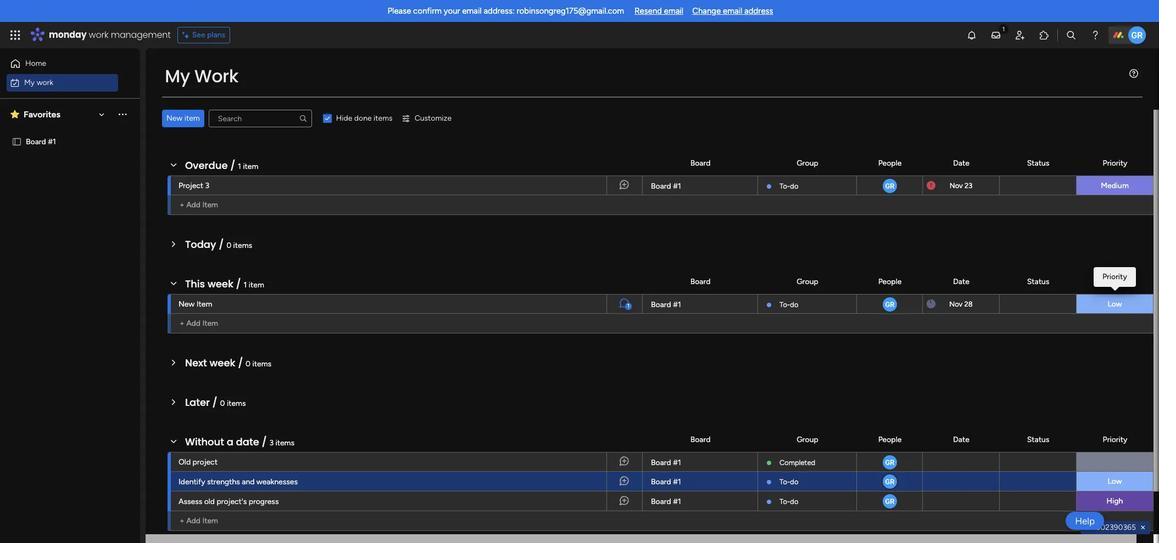 Task type: describe. For each thing, give the bounding box(es) containing it.
change email address link
[[692, 6, 773, 16]]

project
[[179, 181, 203, 191]]

23
[[965, 182, 973, 190]]

1 add from the top
[[186, 201, 201, 210]]

favorites button
[[8, 105, 109, 124]]

see plans
[[192, 30, 225, 40]]

apps image
[[1039, 30, 1050, 41]]

next
[[185, 357, 207, 370]]

4 to- from the top
[[780, 498, 790, 507]]

/ right next
[[238, 357, 243, 370]]

email for change email address
[[723, 6, 743, 16]]

confirm
[[413, 6, 442, 16]]

0 vertical spatial 3
[[205, 181, 209, 191]]

greg robinson image for identify strengths and weaknesses
[[882, 474, 898, 491]]

people for 1
[[878, 277, 902, 287]]

0 vertical spatial greg robinson image
[[1129, 26, 1146, 44]]

change
[[692, 6, 721, 16]]

/ right today
[[219, 238, 224, 252]]

without a date / 3 items
[[185, 436, 295, 449]]

work for my
[[37, 78, 53, 87]]

board #1 for 4th board #1 "link" from the bottom of the page
[[651, 301, 681, 310]]

favorites options image
[[117, 109, 128, 120]]

board #1 for 3rd board #1 "link" from the top
[[651, 459, 681, 468]]

resend email
[[635, 6, 684, 16]]

2 to- from the top
[[780, 301, 790, 309]]

3 + add item from the top
[[180, 517, 218, 526]]

1 vertical spatial greg robinson image
[[882, 178, 898, 194]]

1 to-do from the top
[[780, 182, 799, 191]]

2 priority from the top
[[1103, 273, 1127, 282]]

3 add from the top
[[186, 517, 201, 526]]

home button
[[7, 55, 118, 73]]

/ right the "later"
[[212, 396, 217, 410]]

group for /
[[797, 435, 819, 445]]

work for monday
[[89, 29, 109, 41]]

strengths
[[207, 478, 240, 487]]

2 + add item from the top
[[180, 319, 218, 329]]

board #1 for 1st board #1 "link" from the top
[[651, 182, 681, 191]]

assess old project's progress
[[179, 498, 279, 507]]

today
[[185, 238, 216, 252]]

identify strengths and weaknesses
[[179, 478, 298, 487]]

group for 1
[[797, 277, 819, 287]]

plans
[[207, 30, 225, 40]]

next week / 0 items
[[185, 357, 271, 370]]

project 3
[[179, 181, 209, 191]]

Filter dashboard by text search field
[[209, 110, 312, 127]]

items inside without a date / 3 items
[[276, 439, 295, 448]]

items inside next week / 0 items
[[252, 360, 271, 369]]

board #1 for first board #1 "link" from the bottom
[[651, 498, 681, 507]]

today / 0 items
[[185, 238, 252, 252]]

later / 0 items
[[185, 396, 246, 410]]

/ right date
[[262, 436, 267, 449]]

notifications image
[[966, 30, 977, 41]]

progress
[[249, 498, 279, 507]]

my work
[[24, 78, 53, 87]]

0 for later /
[[220, 399, 225, 409]]

28
[[965, 300, 973, 309]]

2 greg robinson image from the top
[[882, 455, 898, 471]]

new item
[[166, 114, 200, 123]]

1 to- from the top
[[780, 182, 790, 191]]

favorites
[[24, 109, 60, 120]]

nov 23
[[950, 182, 973, 190]]

date for item
[[953, 159, 970, 168]]

identify
[[179, 478, 205, 487]]

weaknesses
[[257, 478, 298, 487]]

people for item
[[878, 159, 902, 168]]

/ right this
[[236, 277, 241, 291]]

hide done items
[[336, 114, 393, 123]]

2 do from the top
[[790, 301, 799, 309]]

help image
[[1090, 30, 1101, 41]]

1 inside "overdue / 1 item"
[[238, 162, 241, 171]]

project's
[[217, 498, 247, 507]]

your
[[444, 6, 460, 16]]

id: 302390365 element
[[1081, 522, 1150, 535]]

1 button
[[607, 294, 642, 314]]

id:
[[1085, 524, 1094, 533]]

remove image
[[1139, 524, 1148, 533]]

date for /
[[953, 435, 970, 445]]

4 to-do from the top
[[780, 498, 799, 507]]

2 add from the top
[[186, 319, 201, 329]]

3 to-do from the top
[[780, 479, 799, 487]]

customize
[[415, 114, 452, 123]]

help
[[1075, 516, 1095, 527]]

this week / 1 item
[[185, 277, 264, 291]]

search image
[[299, 114, 308, 123]]

greg robinson image for board
[[882, 297, 898, 313]]

new for new item
[[179, 300, 195, 309]]

email for resend email
[[664, 6, 684, 16]]

monday
[[49, 29, 87, 41]]

2 board #1 link from the top
[[649, 295, 751, 315]]

3 + from the top
[[180, 517, 184, 526]]

inbox image
[[991, 30, 1002, 41]]

overdue
[[185, 159, 228, 173]]

board #1 inside 'board #1' list box
[[26, 137, 56, 146]]

customize button
[[397, 110, 456, 127]]

2 + from the top
[[180, 319, 184, 329]]

overdue / 1 item
[[185, 159, 258, 173]]

please
[[388, 6, 411, 16]]

status for 1
[[1027, 277, 1050, 287]]

week for this
[[208, 277, 233, 291]]

board inside list box
[[26, 137, 46, 146]]

item inside "overdue / 1 item"
[[243, 162, 258, 171]]

v2 overdue deadline image
[[927, 180, 936, 191]]

address:
[[484, 6, 515, 16]]

1 do from the top
[[790, 182, 799, 191]]

home
[[25, 59, 46, 68]]

302390365
[[1096, 524, 1136, 533]]

invite members image
[[1015, 30, 1026, 41]]

menu image
[[1130, 69, 1138, 78]]



Task type: vqa. For each thing, say whether or not it's contained in the screenshot.
right the write
no



Task type: locate. For each thing, give the bounding box(es) containing it.
old
[[204, 498, 215, 507]]

2 vertical spatial item
[[249, 281, 264, 290]]

date
[[236, 436, 259, 449]]

priority
[[1103, 159, 1128, 168], [1103, 273, 1127, 282], [1103, 277, 1128, 287], [1103, 435, 1128, 445]]

#1
[[48, 137, 56, 146], [673, 182, 681, 191], [673, 301, 681, 310], [673, 459, 681, 468], [673, 478, 681, 487], [673, 498, 681, 507]]

1 vertical spatial 1
[[244, 281, 247, 290]]

2 status from the top
[[1027, 277, 1050, 287]]

0 for today /
[[226, 241, 231, 251]]

week right this
[[208, 277, 233, 291]]

0 horizontal spatial 0
[[220, 399, 225, 409]]

status for /
[[1027, 435, 1050, 445]]

1 email from the left
[[462, 6, 482, 16]]

old project
[[179, 458, 218, 468]]

1 vertical spatial date
[[953, 277, 970, 287]]

4 do from the top
[[790, 498, 799, 507]]

email right resend
[[664, 6, 684, 16]]

without
[[185, 436, 224, 449]]

see
[[192, 30, 205, 40]]

1 group from the top
[[797, 159, 819, 168]]

item
[[184, 114, 200, 123], [243, 162, 258, 171], [249, 281, 264, 290]]

0 vertical spatial people
[[878, 159, 902, 168]]

1 vertical spatial nov
[[950, 300, 963, 309]]

nov left 23 on the top of the page
[[950, 182, 963, 190]]

completed
[[780, 459, 815, 468]]

my for my work
[[165, 64, 190, 88]]

management
[[111, 29, 171, 41]]

monday work management
[[49, 29, 171, 41]]

priority for 1
[[1103, 277, 1128, 287]]

1 horizontal spatial work
[[89, 29, 109, 41]]

priority for item
[[1103, 159, 1128, 168]]

2 vertical spatial +
[[180, 517, 184, 526]]

1 horizontal spatial 1
[[244, 281, 247, 290]]

0 inside later / 0 items
[[220, 399, 225, 409]]

0 vertical spatial nov
[[950, 182, 963, 190]]

items
[[374, 114, 393, 123], [233, 241, 252, 251], [252, 360, 271, 369], [227, 399, 246, 409], [276, 439, 295, 448]]

change email address
[[692, 6, 773, 16]]

item down this
[[197, 300, 212, 309]]

item inside new item button
[[184, 114, 200, 123]]

+ add item down 'project 3'
[[180, 201, 218, 210]]

2 vertical spatial status
[[1027, 435, 1050, 445]]

3 do from the top
[[790, 479, 799, 487]]

0
[[226, 241, 231, 251], [246, 360, 251, 369], [220, 399, 225, 409]]

0 vertical spatial add
[[186, 201, 201, 210]]

4 board #1 link from the top
[[649, 473, 751, 492]]

1 vertical spatial item
[[243, 162, 258, 171]]

add down the assess
[[186, 517, 201, 526]]

work right monday
[[89, 29, 109, 41]]

3 date from the top
[[953, 435, 970, 445]]

3 email from the left
[[723, 6, 743, 16]]

1 image
[[999, 23, 1009, 35]]

greg robinson image
[[1129, 26, 1146, 44], [882, 178, 898, 194], [882, 494, 898, 510]]

old
[[179, 458, 191, 468]]

resend
[[635, 6, 662, 16]]

1
[[238, 162, 241, 171], [244, 281, 247, 290], [627, 303, 630, 310]]

2 vertical spatial 1
[[627, 303, 630, 310]]

item
[[202, 201, 218, 210], [197, 300, 212, 309], [202, 319, 218, 329], [202, 517, 218, 526]]

3 inside without a date / 3 items
[[269, 439, 274, 448]]

this
[[185, 277, 205, 291]]

0 horizontal spatial my
[[24, 78, 35, 87]]

project
[[193, 458, 218, 468]]

later
[[185, 396, 210, 410]]

email right your
[[462, 6, 482, 16]]

new down 'my work'
[[166, 114, 183, 123]]

None search field
[[209, 110, 312, 127]]

1 low from the top
[[1108, 300, 1122, 309]]

0 right the "later"
[[220, 399, 225, 409]]

work
[[89, 29, 109, 41], [37, 78, 53, 87]]

0 horizontal spatial 1
[[238, 162, 241, 171]]

3 right date
[[269, 439, 274, 448]]

2 horizontal spatial email
[[723, 6, 743, 16]]

3 to- from the top
[[780, 479, 790, 487]]

1 board #1 link from the top
[[649, 176, 751, 196]]

1 date from the top
[[953, 159, 970, 168]]

1 vertical spatial greg robinson image
[[882, 455, 898, 471]]

0 vertical spatial low
[[1108, 300, 1122, 309]]

1 nov from the top
[[950, 182, 963, 190]]

nov 28
[[950, 300, 973, 309]]

items inside today / 0 items
[[233, 241, 252, 251]]

1 vertical spatial group
[[797, 277, 819, 287]]

robinsongreg175@gmail.com
[[517, 6, 624, 16]]

address
[[745, 6, 773, 16]]

3 right project at the left top
[[205, 181, 209, 191]]

week
[[208, 277, 233, 291], [210, 357, 235, 370]]

board #1 link
[[649, 176, 751, 196], [649, 295, 751, 315], [649, 453, 751, 473], [649, 473, 751, 492], [649, 492, 751, 512]]

select product image
[[10, 30, 21, 41]]

item inside this week / 1 item
[[249, 281, 264, 290]]

0 inside today / 0 items
[[226, 241, 231, 251]]

0 horizontal spatial 3
[[205, 181, 209, 191]]

2 date from the top
[[953, 277, 970, 287]]

2 vertical spatial date
[[953, 435, 970, 445]]

1 vertical spatial +
[[180, 319, 184, 329]]

0 vertical spatial 1
[[238, 162, 241, 171]]

add down new item
[[186, 319, 201, 329]]

new item button
[[162, 110, 204, 127]]

1 horizontal spatial email
[[664, 6, 684, 16]]

to-
[[780, 182, 790, 191], [780, 301, 790, 309], [780, 479, 790, 487], [780, 498, 790, 507]]

new item
[[179, 300, 212, 309]]

my
[[165, 64, 190, 88], [24, 78, 35, 87]]

to-do
[[780, 182, 799, 191], [780, 301, 799, 309], [780, 479, 799, 487], [780, 498, 799, 507]]

people
[[878, 159, 902, 168], [878, 277, 902, 287], [878, 435, 902, 445]]

0 vertical spatial work
[[89, 29, 109, 41]]

0 vertical spatial new
[[166, 114, 183, 123]]

item down new item
[[202, 319, 218, 329]]

1 vertical spatial 3
[[269, 439, 274, 448]]

1 vertical spatial low
[[1108, 477, 1122, 487]]

3 status from the top
[[1027, 435, 1050, 445]]

email right change at the top right of page
[[723, 6, 743, 16]]

new
[[166, 114, 183, 123], [179, 300, 195, 309]]

1 greg robinson image from the top
[[882, 297, 898, 313]]

1 vertical spatial 0
[[246, 360, 251, 369]]

and
[[242, 478, 255, 487]]

0 up later / 0 items
[[246, 360, 251, 369]]

a
[[227, 436, 233, 449]]

1 vertical spatial status
[[1027, 277, 1050, 287]]

new for new item
[[166, 114, 183, 123]]

id: 302390365
[[1085, 524, 1136, 533]]

1 priority from the top
[[1103, 159, 1128, 168]]

2 vertical spatial people
[[878, 435, 902, 445]]

1 + add item from the top
[[180, 201, 218, 210]]

0 vertical spatial + add item
[[180, 201, 218, 210]]

3 people from the top
[[878, 435, 902, 445]]

0 vertical spatial item
[[184, 114, 200, 123]]

work
[[194, 64, 238, 88]]

1 vertical spatial work
[[37, 78, 53, 87]]

please confirm your email address: robinsongreg175@gmail.com
[[388, 6, 624, 16]]

1 vertical spatial + add item
[[180, 319, 218, 329]]

work inside button
[[37, 78, 53, 87]]

0 vertical spatial date
[[953, 159, 970, 168]]

my for my work
[[24, 78, 35, 87]]

new down this
[[179, 300, 195, 309]]

+ down the assess
[[180, 517, 184, 526]]

1 vertical spatial new
[[179, 300, 195, 309]]

3 board #1 link from the top
[[649, 453, 751, 473]]

#1 inside list box
[[48, 137, 56, 146]]

0 inside next week / 0 items
[[246, 360, 251, 369]]

low
[[1108, 300, 1122, 309], [1108, 477, 1122, 487]]

3 group from the top
[[797, 435, 819, 445]]

2 nov from the top
[[950, 300, 963, 309]]

3
[[205, 181, 209, 191], [269, 439, 274, 448]]

nov for nov 23
[[950, 182, 963, 190]]

add down 'project 3'
[[186, 201, 201, 210]]

board #1
[[26, 137, 56, 146], [651, 182, 681, 191], [651, 301, 681, 310], [651, 459, 681, 468], [651, 478, 681, 487], [651, 498, 681, 507]]

0 vertical spatial group
[[797, 159, 819, 168]]

priority for /
[[1103, 435, 1128, 445]]

0 vertical spatial week
[[208, 277, 233, 291]]

greg robinson image
[[882, 297, 898, 313], [882, 455, 898, 471], [882, 474, 898, 491]]

board #1 list box
[[0, 129, 140, 217]]

status for item
[[1027, 159, 1050, 168]]

1 + from the top
[[180, 201, 184, 210]]

1 people from the top
[[878, 159, 902, 168]]

item down 'project 3'
[[202, 201, 218, 210]]

medium
[[1101, 181, 1129, 191]]

1 vertical spatial people
[[878, 277, 902, 287]]

2 email from the left
[[664, 6, 684, 16]]

my down home
[[24, 78, 35, 87]]

0 right today
[[226, 241, 231, 251]]

group
[[797, 159, 819, 168], [797, 277, 819, 287], [797, 435, 819, 445]]

0 horizontal spatial work
[[37, 78, 53, 87]]

5 board #1 link from the top
[[649, 492, 751, 512]]

2 vertical spatial group
[[797, 435, 819, 445]]

0 vertical spatial 0
[[226, 241, 231, 251]]

items inside later / 0 items
[[227, 399, 246, 409]]

public board image
[[12, 136, 22, 147]]

1 vertical spatial week
[[210, 357, 235, 370]]

+ down new item
[[180, 319, 184, 329]]

1 status from the top
[[1027, 159, 1050, 168]]

3 greg robinson image from the top
[[882, 474, 898, 491]]

my left work
[[165, 64, 190, 88]]

nov for nov 28
[[950, 300, 963, 309]]

+ add item down new item
[[180, 319, 218, 329]]

1 horizontal spatial my
[[165, 64, 190, 88]]

help button
[[1066, 513, 1104, 531]]

resend email link
[[635, 6, 684, 16]]

4 priority from the top
[[1103, 435, 1128, 445]]

1 vertical spatial add
[[186, 319, 201, 329]]

2 low from the top
[[1108, 477, 1122, 487]]

my work button
[[7, 74, 118, 91]]

+ down project at the left top
[[180, 201, 184, 210]]

date for 1
[[953, 277, 970, 287]]

hide
[[336, 114, 352, 123]]

/
[[230, 159, 235, 173], [219, 238, 224, 252], [236, 277, 241, 291], [238, 357, 243, 370], [212, 396, 217, 410], [262, 436, 267, 449]]

1 horizontal spatial 3
[[269, 439, 274, 448]]

group for item
[[797, 159, 819, 168]]

2 people from the top
[[878, 277, 902, 287]]

week right next
[[210, 357, 235, 370]]

2 to-do from the top
[[780, 301, 799, 309]]

2 horizontal spatial 1
[[627, 303, 630, 310]]

2 vertical spatial 0
[[220, 399, 225, 409]]

2 group from the top
[[797, 277, 819, 287]]

+ add item
[[180, 201, 218, 210], [180, 319, 218, 329], [180, 517, 218, 526]]

status
[[1027, 159, 1050, 168], [1027, 277, 1050, 287], [1027, 435, 1050, 445]]

+ add item down the assess
[[180, 517, 218, 526]]

+
[[180, 201, 184, 210], [180, 319, 184, 329], [180, 517, 184, 526]]

board #1 for fourth board #1 "link" from the top of the page
[[651, 478, 681, 487]]

work down home
[[37, 78, 53, 87]]

/ right overdue
[[230, 159, 235, 173]]

2 horizontal spatial 0
[[246, 360, 251, 369]]

add
[[186, 201, 201, 210], [186, 319, 201, 329], [186, 517, 201, 526]]

nov
[[950, 182, 963, 190], [950, 300, 963, 309]]

3 priority from the top
[[1103, 277, 1128, 287]]

search everything image
[[1066, 30, 1077, 41]]

0 horizontal spatial email
[[462, 6, 482, 16]]

date
[[953, 159, 970, 168], [953, 277, 970, 287], [953, 435, 970, 445]]

v2 star 2 image
[[10, 108, 19, 121]]

assess
[[179, 498, 202, 507]]

people for /
[[878, 435, 902, 445]]

nov left 28
[[950, 300, 963, 309]]

0 vertical spatial status
[[1027, 159, 1050, 168]]

1 inside button
[[627, 303, 630, 310]]

2 vertical spatial add
[[186, 517, 201, 526]]

item down old
[[202, 517, 218, 526]]

done
[[354, 114, 372, 123]]

my inside button
[[24, 78, 35, 87]]

0 vertical spatial greg robinson image
[[882, 297, 898, 313]]

2 vertical spatial greg robinson image
[[882, 494, 898, 510]]

2 vertical spatial greg robinson image
[[882, 474, 898, 491]]

2 vertical spatial + add item
[[180, 517, 218, 526]]

high
[[1107, 497, 1123, 507]]

1 inside this week / 1 item
[[244, 281, 247, 290]]

1 horizontal spatial 0
[[226, 241, 231, 251]]

new inside button
[[166, 114, 183, 123]]

my work
[[165, 64, 238, 88]]

week for next
[[210, 357, 235, 370]]

do
[[790, 182, 799, 191], [790, 301, 799, 309], [790, 479, 799, 487], [790, 498, 799, 507]]

email
[[462, 6, 482, 16], [664, 6, 684, 16], [723, 6, 743, 16]]

0 vertical spatial +
[[180, 201, 184, 210]]

see plans button
[[177, 27, 230, 43]]



